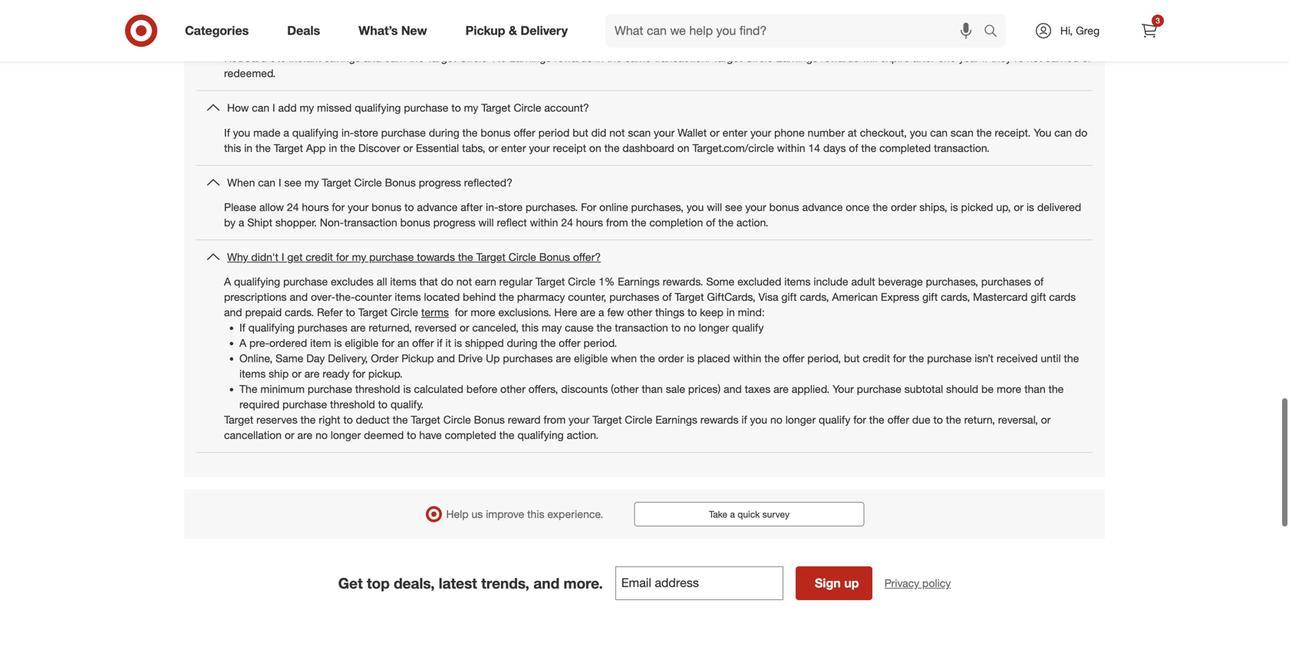 Task type: locate. For each thing, give the bounding box(es) containing it.
target down (other
[[593, 413, 622, 426]]

credit inside terms for more exclusions. here are a few other things to keep in mind: if qualifying purchases are returned, reversed or canceled, this may cause the transaction to no longer qualify a pre-ordered item is eligible for an offer if it is shipped during the offer period. online, same day delivery, order pickup and drive up purchases are eligible when the order is placed within the offer period, but credit for the purchase isn't received until the items ship or are ready for pickup. the minimum purchase threshold is calculated before other offers, discounts (other than sale prices) and taxes are applied. your purchase subtotal should be more than the required purchase threshold to qualify. target reserves the right to deduct the target circle bonus reward from your target circle earnings rewards if you no longer qualify for the offer due to the return, reversal, or cancellation or are no longer deemed to have completed the qualifying action.
[[863, 352, 890, 365]]

None text field
[[615, 566, 783, 600]]

you up completion
[[687, 200, 704, 214]]

0 vertical spatial if
[[982, 51, 988, 65]]

categories link
[[172, 14, 268, 48]]

bonus left offer?
[[539, 250, 570, 264]]

1 on from the left
[[589, 141, 601, 154]]

qualifying down reward
[[518, 428, 564, 442]]

advance up towards
[[417, 200, 458, 214]]

qualifying up discover
[[355, 101, 401, 114]]

longer down applied.
[[786, 413, 816, 426]]

1 vertical spatial i
[[279, 176, 281, 189]]

1 horizontal spatial action.
[[737, 216, 769, 229]]

0 vertical spatial other
[[627, 306, 652, 319]]

may
[[542, 321, 562, 334]]

you're
[[934, 36, 962, 49]]

1 vertical spatial do
[[441, 275, 453, 288]]

2 vertical spatial this
[[527, 507, 544, 521]]

1 horizontal spatial see
[[725, 200, 742, 214]]

benefit
[[400, 5, 433, 19]]

is right ships,
[[950, 200, 958, 214]]

not inside if you made a qualifying in-store purchase during the bonus offer period but did not scan your wallet or enter your phone number at checkout, you can scan the receipt. you can do this in the target app in the discover or essential tabs, or enter your receipt on the dashboard on target.com/circle within 14 days of the completed transaction.
[[609, 126, 625, 139]]

sign
[[815, 576, 841, 591]]

than left sale
[[642, 382, 663, 396]]

cause
[[565, 321, 594, 334]]

store up reflect
[[498, 200, 523, 214]]

circle inside dropdown button
[[354, 176, 382, 189]]

enter
[[723, 126, 748, 139], [501, 141, 526, 154]]

0 horizontal spatial gift
[[782, 290, 797, 304]]

is
[[950, 200, 958, 214], [1027, 200, 1034, 214], [334, 336, 342, 350], [454, 336, 462, 350], [687, 352, 695, 365], [403, 382, 411, 396]]

0 vertical spatial credit
[[306, 250, 333, 264]]

purchases
[[776, 36, 826, 49], [981, 275, 1031, 288], [609, 290, 659, 304], [298, 321, 348, 334], [503, 352, 553, 365]]

eligible
[[529, 20, 562, 34], [345, 336, 379, 350], [574, 352, 608, 365]]

0 horizontal spatial order
[[658, 352, 684, 365]]

will left reflect
[[479, 216, 494, 229]]

for up excludes
[[336, 250, 349, 264]]

purchase down how can i add my missed qualifying purchase to my target circle account?
[[381, 126, 426, 139]]

1 horizontal spatial do
[[1075, 126, 1088, 139]]

the inside dropdown button
[[458, 250, 473, 264]]

2 horizontal spatial within
[[777, 141, 805, 154]]

1 vertical spatial if
[[239, 321, 245, 334]]

online,
[[239, 352, 273, 365]]

1 vertical spatial at
[[848, 126, 857, 139]]

mind:
[[738, 306, 765, 319]]

if down taxes
[[742, 413, 747, 426]]

bonus inside dropdown button
[[539, 250, 570, 264]]

eligible down loyalty
[[529, 20, 562, 34]]

some
[[706, 275, 735, 288]]

hi,
[[1060, 24, 1073, 37]]

regular
[[499, 275, 533, 288]]

can inside dropdown button
[[252, 101, 269, 114]]

member,
[[1049, 5, 1091, 19]]

2 horizontal spatial eligible
[[574, 352, 608, 365]]

mastercard
[[973, 290, 1028, 304]]

items
[[390, 275, 416, 288], [784, 275, 811, 288], [395, 290, 421, 304], [239, 367, 266, 380]]

1 vertical spatial offers,
[[529, 382, 558, 396]]

during inside if you made a qualifying in-store purchase during the bonus offer period but did not scan your wallet or enter your phone number at checkout, you can scan the receipt. you can do this in the target app in the discover or essential tabs, or enter your receipt on the dashboard on target.com/circle within 14 days of the completed transaction.
[[429, 126, 459, 139]]

qualify inside target circle earnings rewards are a benefit of the target circle loyalty program. every time you use a non-redcard form of payment and identify yourself as a target circle member, you'll earn target circle earnings rewards at a rate of 1% of the eligible purchase amount. this doesn't include the value of promotions, discounts, coupons and target circle earnings rewards redemption. purchases made with a redcard qualify for target circle bonus offers, but redcard purchases continue to save 5%. you're not able to receive the redcard 5% instant savings and earn the target circle 1% earnings rewards in the same transaction. target circle earnings rewards will expire after one year if they're not earned or redeemed.
[[532, 36, 564, 49]]

did
[[591, 126, 607, 139]]

0 horizontal spatial if
[[224, 126, 230, 139]]

order left ships,
[[891, 200, 917, 214]]

more down the "behind"
[[471, 306, 495, 319]]

store up discover
[[354, 126, 378, 139]]

1 vertical spatial within
[[530, 216, 558, 229]]

if you made a qualifying in-store purchase during the bonus offer period but did not scan your wallet or enter your phone number at checkout, you can scan the receipt. you can do this in the target app in the discover or essential tabs, or enter your receipt on the dashboard on target.com/circle within 14 days of the completed transaction.
[[224, 126, 1088, 154]]

1% up counter,
[[599, 275, 615, 288]]

1 vertical spatial progress
[[433, 216, 476, 229]]

as
[[963, 5, 974, 19]]

delivery
[[521, 23, 568, 38]]

(other
[[611, 382, 639, 396]]

1 horizontal spatial after
[[913, 51, 935, 65]]

bonus inside if you made a qualifying in-store purchase during the bonus offer period but did not scan your wallet or enter your phone number at checkout, you can scan the receipt. you can do this in the target app in the discover or essential tabs, or enter your receipt on the dashboard on target.com/circle within 14 days of the completed transaction.
[[481, 126, 511, 139]]

when can i see my target circle bonus progress reflected? button
[[196, 166, 1093, 199]]

of inside if you made a qualifying in-store purchase during the bonus offer period but did not scan your wallet or enter your phone number at checkout, you can scan the receipt. you can do this in the target app in the discover or essential tabs, or enter your receipt on the dashboard on target.com/circle within 14 days of the completed transaction.
[[849, 141, 858, 154]]

transaction down few
[[615, 321, 668, 334]]

transaction inside terms for more exclusions. here are a few other things to keep in mind: if qualifying purchases are returned, reversed or canceled, this may cause the transaction to no longer qualify a pre-ordered item is eligible for an offer if it is shipped during the offer period. online, same day delivery, order pickup and drive up purchases are eligible when the order is placed within the offer period, but credit for the purchase isn't received until the items ship or are ready for pickup. the minimum purchase threshold is calculated before other offers, discounts (other than sale prices) and taxes are applied. your purchase subtotal should be more than the required purchase threshold to qualify. target reserves the right to deduct the target circle bonus reward from your target circle earnings rewards if you no longer qualify for the offer due to the return, reversal, or cancellation or are no longer deemed to have completed the qualifying action.
[[615, 321, 668, 334]]

my
[[300, 101, 314, 114], [464, 101, 478, 114], [305, 176, 319, 189], [352, 250, 366, 264]]

order inside please allow 24 hours for your bonus to advance after in-store purchases. for online purchases, you will see your bonus advance once the order ships, is picked up, or is delivered by a shipt shopper. non-transaction bonus progress will reflect within 24 hours from the completion of the action.
[[891, 200, 917, 214]]

pickup inside terms for more exclusions. here are a few other things to keep in mind: if qualifying purchases are returned, reversed or canceled, this may cause the transaction to no longer qualify a pre-ordered item is eligible for an offer if it is shipped during the offer period. online, same day delivery, order pickup and drive up purchases are eligible when the order is placed within the offer period, but credit for the purchase isn't received until the items ship or are ready for pickup. the minimum purchase threshold is calculated before other offers, discounts (other than sale prices) and taxes are applied. your purchase subtotal should be more than the required purchase threshold to qualify. target reserves the right to deduct the target circle bonus reward from your target circle earnings rewards if you no longer qualify for the offer due to the return, reversal, or cancellation or are no longer deemed to have completed the qualifying action.
[[402, 352, 434, 365]]

1 horizontal spatial transaction
[[615, 321, 668, 334]]

1 horizontal spatial eligible
[[529, 20, 562, 34]]

when can i see my target circle bonus progress reflected?
[[227, 176, 513, 189]]

0 vertical spatial offers,
[[679, 36, 709, 49]]

0 vertical spatial after
[[913, 51, 935, 65]]

for up subtotal
[[893, 352, 906, 365]]

1 horizontal spatial order
[[891, 200, 917, 214]]

0 horizontal spatial store
[[354, 126, 378, 139]]

discover
[[358, 141, 400, 154]]

0 horizontal spatial include
[[716, 20, 751, 34]]

target up cancellation
[[224, 413, 253, 426]]

at down benefit
[[424, 20, 433, 34]]

1 horizontal spatial other
[[627, 306, 652, 319]]

qualifying up prescriptions
[[234, 275, 280, 288]]

qualify.
[[391, 398, 424, 411]]

shipped
[[465, 336, 504, 350]]

1 horizontal spatial store
[[498, 200, 523, 214]]

0 vertical spatial do
[[1075, 126, 1088, 139]]

to down the-
[[346, 306, 355, 319]]

action. inside please allow 24 hours for your bonus to advance after in-store purchases. for online purchases, you will see your bonus advance once the order ships, is picked up, or is delivered by a shipt shopper. non-transaction bonus progress will reflect within 24 hours from the completion of the action.
[[737, 216, 769, 229]]

non-
[[712, 5, 735, 19]]

completed right have
[[445, 428, 496, 442]]

you inside target circle earnings rewards are a benefit of the target circle loyalty program. every time you use a non-redcard form of payment and identify yourself as a target circle member, you'll earn target circle earnings rewards at a rate of 1% of the eligible purchase amount. this doesn't include the value of promotions, discounts, coupons and target circle earnings rewards redemption. purchases made with a redcard qualify for target circle bonus offers, but redcard purchases continue to save 5%. you're not able to receive the redcard 5% instant savings and earn the target circle 1% earnings rewards in the same transaction. target circle earnings rewards will expire after one year if they're not earned or redeemed.
[[663, 5, 680, 19]]

within down purchases.
[[530, 216, 558, 229]]

top
[[367, 574, 390, 592]]

i left add
[[272, 101, 275, 114]]

0 horizontal spatial advance
[[417, 200, 458, 214]]

a left pre-
[[239, 336, 246, 350]]

completed inside terms for more exclusions. here are a few other things to keep in mind: if qualifying purchases are returned, reversed or canceled, this may cause the transaction to no longer qualify a pre-ordered item is eligible for an offer if it is shipped during the offer period. online, same day delivery, order pickup and drive up purchases are eligible when the order is placed within the offer period, but credit for the purchase isn't received until the items ship or are ready for pickup. the minimum purchase threshold is calculated before other offers, discounts (other than sale prices) and taxes are applied. your purchase subtotal should be more than the required purchase threshold to qualify. target reserves the right to deduct the target circle bonus reward from your target circle earnings rewards if you no longer qualify for the offer due to the return, reversal, or cancellation or are no longer deemed to have completed the qualifying action.
[[445, 428, 496, 442]]

drive
[[458, 352, 483, 365]]

purchases right up
[[503, 352, 553, 365]]

in inside target circle earnings rewards are a benefit of the target circle loyalty program. every time you use a non-redcard form of payment and identify yourself as a target circle member, you'll earn target circle earnings rewards at a rate of 1% of the eligible purchase amount. this doesn't include the value of promotions, discounts, coupons and target circle earnings rewards redemption. purchases made with a redcard qualify for target circle bonus offers, but redcard purchases continue to save 5%. you're not able to receive the redcard 5% instant savings and earn the target circle 1% earnings rewards in the same transaction. target circle earnings rewards will expire after one year if they're not earned or redeemed.
[[595, 51, 604, 65]]

hours
[[302, 200, 329, 214], [576, 216, 603, 229]]

my up excludes
[[352, 250, 366, 264]]

longer
[[699, 321, 729, 334], [786, 413, 816, 426], [331, 428, 361, 442]]

1 horizontal spatial within
[[733, 352, 761, 365]]

0 vertical spatial pickup
[[466, 23, 505, 38]]

us
[[472, 507, 483, 521]]

0 vertical spatial progress
[[419, 176, 461, 189]]

pickup & delivery link
[[453, 14, 587, 48]]

policy
[[922, 576, 951, 590]]

more.
[[564, 574, 603, 592]]

if
[[224, 126, 230, 139], [239, 321, 245, 334]]

at inside if you made a qualifying in-store purchase during the bonus offer period but did not scan your wallet or enter your phone number at checkout, you can scan the receipt. you can do this in the target app in the discover or essential tabs, or enter your receipt on the dashboard on target.com/circle within 14 days of the completed transaction.
[[848, 126, 857, 139]]

1 horizontal spatial will
[[707, 200, 722, 214]]

2 vertical spatial 1%
[[599, 275, 615, 288]]

bonus inside target circle earnings rewards are a benefit of the target circle loyalty program. every time you use a non-redcard form of payment and identify yourself as a target circle member, you'll earn target circle earnings rewards at a rate of 1% of the eligible purchase amount. this doesn't include the value of promotions, discounts, coupons and target circle earnings rewards redemption. purchases made with a redcard qualify for target circle bonus offers, but redcard purchases continue to save 5%. you're not able to receive the redcard 5% instant savings and earn the target circle 1% earnings rewards in the same transaction. target circle earnings rewards will expire after one year if they're not earned or redeemed.
[[645, 36, 676, 49]]

1 horizontal spatial at
[[848, 126, 857, 139]]

pickup down an
[[402, 352, 434, 365]]

0 vertical spatial eligible
[[529, 20, 562, 34]]

0 vertical spatial within
[[777, 141, 805, 154]]

0 horizontal spatial see
[[284, 176, 302, 189]]

2 on from the left
[[677, 141, 690, 154]]

do inside if you made a qualifying in-store purchase during the bonus offer period but did not scan your wallet or enter your phone number at checkout, you can scan the receipt. you can do this in the target app in the discover or essential tabs, or enter your receipt on the dashboard on target.com/circle within 14 days of the completed transaction.
[[1075, 126, 1088, 139]]

is right "it" in the left bottom of the page
[[454, 336, 462, 350]]

credit right get
[[306, 250, 333, 264]]

1 horizontal spatial scan
[[951, 126, 974, 139]]

i inside dropdown button
[[279, 176, 281, 189]]

for down delivery, at the bottom
[[353, 367, 365, 380]]

0 vertical spatial this
[[224, 141, 241, 154]]

adult
[[851, 275, 875, 288]]

up
[[486, 352, 500, 365]]

credit
[[306, 250, 333, 264], [863, 352, 890, 365]]

qualifying inside dropdown button
[[355, 101, 401, 114]]

bonus
[[645, 36, 676, 49], [385, 176, 416, 189], [539, 250, 570, 264], [474, 413, 505, 426]]

0 horizontal spatial within
[[530, 216, 558, 229]]

0 horizontal spatial completed
[[445, 428, 496, 442]]

survey
[[763, 509, 790, 520]]

1 horizontal spatial during
[[507, 336, 538, 350]]

0 vertical spatial 24
[[287, 200, 299, 214]]

0 horizontal spatial will
[[479, 216, 494, 229]]

or inside target circle earnings rewards are a benefit of the target circle loyalty program. every time you use a non-redcard form of payment and identify yourself as a target circle member, you'll earn target circle earnings rewards at a rate of 1% of the eligible purchase amount. this doesn't include the value of promotions, discounts, coupons and target circle earnings rewards redemption. purchases made with a redcard qualify for target circle bonus offers, but redcard purchases continue to save 5%. you're not able to receive the redcard 5% instant savings and earn the target circle 1% earnings rewards in the same transaction. target circle earnings rewards will expire after one year if they're not earned or redeemed.
[[1082, 51, 1092, 65]]

qualifying
[[355, 101, 401, 114], [292, 126, 338, 139], [234, 275, 280, 288], [248, 321, 295, 334], [518, 428, 564, 442]]

reflect
[[497, 216, 527, 229]]

this inside if you made a qualifying in-store purchase during the bonus offer period but did not scan your wallet or enter your phone number at checkout, you can scan the receipt. you can do this in the target app in the discover or essential tabs, or enter your receipt on the dashboard on target.com/circle within 14 days of the completed transaction.
[[224, 141, 241, 154]]

but inside target circle earnings rewards are a benefit of the target circle loyalty program. every time you use a non-redcard form of payment and identify yourself as a target circle member, you'll earn target circle earnings rewards at a rate of 1% of the eligible purchase amount. this doesn't include the value of promotions, discounts, coupons and target circle earnings rewards redemption. purchases made with a redcard qualify for target circle bonus offers, but redcard purchases continue to save 5%. you're not able to receive the redcard 5% instant savings and earn the target circle 1% earnings rewards in the same transaction. target circle earnings rewards will expire after one year if they're not earned or redeemed.
[[712, 36, 728, 49]]

by
[[224, 216, 236, 229]]

2 horizontal spatial will
[[862, 51, 877, 65]]

from
[[606, 216, 628, 229], [544, 413, 566, 426]]

0 vertical spatial transaction
[[344, 216, 397, 229]]

purchase right "your"
[[857, 382, 902, 396]]

do
[[1075, 126, 1088, 139], [441, 275, 453, 288]]

see up shopper.
[[284, 176, 302, 189]]

offers, inside target circle earnings rewards are a benefit of the target circle loyalty program. every time you use a non-redcard form of payment and identify yourself as a target circle member, you'll earn target circle earnings rewards at a rate of 1% of the eligible purchase amount. this doesn't include the value of promotions, discounts, coupons and target circle earnings rewards redemption. purchases made with a redcard qualify for target circle bonus offers, but redcard purchases continue to save 5%. you're not able to receive the redcard 5% instant savings and earn the target circle 1% earnings rewards in the same transaction. target circle earnings rewards will expire after one year if they're not earned or redeemed.
[[679, 36, 709, 49]]

threshold down pickup.
[[355, 382, 400, 396]]

transaction inside please allow 24 hours for your bonus to advance after in-store purchases. for online purchases, you will see your bonus advance once the order ships, is picked up, or is delivered by a shipt shopper. non-transaction bonus progress will reflect within 24 hours from the completion of the action.
[[344, 216, 397, 229]]

1 horizontal spatial gift
[[923, 290, 938, 304]]

1 vertical spatial see
[[725, 200, 742, 214]]

from right reward
[[544, 413, 566, 426]]

delivered
[[1037, 200, 1081, 214]]

0 horizontal spatial action.
[[567, 428, 599, 442]]

a right as
[[977, 5, 983, 19]]

earn inside a qualifying purchase excludes all items that do not earn regular target circle 1% earnings rewards. some excluded items include adult beverage purchases, purchases of prescriptions and over-the-counter items located behind the pharmacy counter, purchases of target giftcards, visa gift cards, american express gift cards, mastercard gift cards and prepaid cards. refer to target circle
[[475, 275, 496, 288]]

1 horizontal spatial a
[[239, 336, 246, 350]]

can
[[252, 101, 269, 114], [930, 126, 948, 139], [1055, 126, 1072, 139], [258, 176, 276, 189]]

within inside please allow 24 hours for your bonus to advance after in-store purchases. for online purchases, you will see your bonus advance once the order ships, is picked up, or is delivered by a shipt shopper. non-transaction bonus progress will reflect within 24 hours from the completion of the action.
[[530, 216, 558, 229]]

target down counter
[[358, 306, 388, 319]]

1 vertical spatial include
[[814, 275, 848, 288]]

you right checkout,
[[910, 126, 927, 139]]

1 vertical spatial during
[[507, 336, 538, 350]]

2 horizontal spatial gift
[[1031, 290, 1046, 304]]

0 vertical spatial during
[[429, 126, 459, 139]]

within up taxes
[[733, 352, 761, 365]]

placed
[[698, 352, 730, 365]]

0 horizontal spatial enter
[[501, 141, 526, 154]]

0 horizontal spatial hours
[[302, 200, 329, 214]]

missed
[[317, 101, 352, 114]]

not up year
[[965, 36, 981, 49]]

a right the take
[[730, 509, 735, 520]]

order up sale
[[658, 352, 684, 365]]

1 vertical spatial a
[[239, 336, 246, 350]]

1 horizontal spatial in-
[[486, 200, 498, 214]]

will down 'continue'
[[862, 51, 877, 65]]

here
[[554, 306, 577, 319]]

transaction down when can i see my target circle bonus progress reflected?
[[344, 216, 397, 229]]

0 horizontal spatial credit
[[306, 250, 333, 264]]

if inside terms for more exclusions. here are a few other things to keep in mind: if qualifying purchases are returned, reversed or canceled, this may cause the transaction to no longer qualify a pre-ordered item is eligible for an offer if it is shipped during the offer period. online, same day delivery, order pickup and drive up purchases are eligible when the order is placed within the offer period, but credit for the purchase isn't received until the items ship or are ready for pickup. the minimum purchase threshold is calculated before other offers, discounts (other than sale prices) and taxes are applied. your purchase subtotal should be more than the required purchase threshold to qualify. target reserves the right to deduct the target circle bonus reward from your target circle earnings rewards if you no longer qualify for the offer due to the return, reversal, or cancellation or are no longer deemed to have completed the qualifying action.
[[239, 321, 245, 334]]

are left the returned,
[[351, 321, 366, 334]]

order inside terms for more exclusions. here are a few other things to keep in mind: if qualifying purchases are returned, reversed or canceled, this may cause the transaction to no longer qualify a pre-ordered item is eligible for an offer if it is shipped during the offer period. online, same day delivery, order pickup and drive up purchases are eligible when the order is placed within the offer period, but credit for the purchase isn't received until the items ship or are ready for pickup. the minimum purchase threshold is calculated before other offers, discounts (other than sale prices) and taxes are applied. your purchase subtotal should be more than the required purchase threshold to qualify. target reserves the right to deduct the target circle bonus reward from your target circle earnings rewards if you no longer qualify for the offer due to the return, reversal, or cancellation or are no longer deemed to have completed the qualifying action.
[[658, 352, 684, 365]]

a qualifying purchase excludes all items that do not earn regular target circle 1% earnings rewards. some excluded items include adult beverage purchases, purchases of prescriptions and over-the-counter items located behind the pharmacy counter, purchases of target giftcards, visa gift cards, american express gift cards, mastercard gift cards and prepaid cards. refer to target circle
[[224, 275, 1076, 319]]

a inside 'button'
[[730, 509, 735, 520]]

0 horizontal spatial 24
[[287, 200, 299, 214]]

a down why
[[224, 275, 231, 288]]

2 cards, from the left
[[941, 290, 970, 304]]

target up have
[[411, 413, 440, 426]]

help
[[446, 507, 469, 521]]

up
[[844, 576, 859, 591]]

0 horizontal spatial transaction
[[344, 216, 397, 229]]

in left "same"
[[595, 51, 604, 65]]

during down exclusions. in the top left of the page
[[507, 336, 538, 350]]

2 vertical spatial but
[[844, 352, 860, 365]]

from inside please allow 24 hours for your bonus to advance after in-store purchases. for online purchases, you will see your bonus advance once the order ships, is picked up, or is delivered by a shipt shopper. non-transaction bonus progress will reflect within 24 hours from the completion of the action.
[[606, 216, 628, 229]]

purchase inside target circle earnings rewards are a benefit of the target circle loyalty program. every time you use a non-redcard form of payment and identify yourself as a target circle member, you'll earn target circle earnings rewards at a rate of 1% of the eligible purchase amount. this doesn't include the value of promotions, discounts, coupons and target circle earnings rewards redemption. purchases made with a redcard qualify for target circle bonus offers, but redcard purchases continue to save 5%. you're not able to receive the redcard 5% instant savings and earn the target circle 1% earnings rewards in the same transaction. target circle earnings rewards will expire after one year if they're not earned or redeemed.
[[565, 20, 610, 34]]

1% inside a qualifying purchase excludes all items that do not earn regular target circle 1% earnings rewards. some excluded items include adult beverage purchases, purchases of prescriptions and over-the-counter items located behind the pharmacy counter, purchases of target giftcards, visa gift cards, american express gift cards, mastercard gift cards and prepaid cards. refer to target circle
[[599, 275, 615, 288]]

What can we help you find? suggestions appear below search field
[[606, 14, 988, 48]]

or inside please allow 24 hours for your bonus to advance after in-store purchases. for online purchases, you will see your bonus advance once the order ships, is picked up, or is delivered by a shipt shopper. non-transaction bonus progress will reflect within 24 hours from the completion of the action.
[[1014, 200, 1024, 214]]

for inside the why didn't i get credit for my purchase towards the target circle bonus offer? dropdown button
[[336, 250, 349, 264]]

0 horizontal spatial after
[[461, 200, 483, 214]]

period.
[[584, 336, 617, 350]]

eligible inside target circle earnings rewards are a benefit of the target circle loyalty program. every time you use a non-redcard form of payment and identify yourself as a target circle member, you'll earn target circle earnings rewards at a rate of 1% of the eligible purchase amount. this doesn't include the value of promotions, discounts, coupons and target circle earnings rewards redemption. purchases made with a redcard qualify for target circle bonus offers, but redcard purchases continue to save 5%. you're not able to receive the redcard 5% instant savings and earn the target circle 1% earnings rewards in the same transaction. target circle earnings rewards will expire after one year if they're not earned or redeemed.
[[529, 20, 562, 34]]

completed
[[880, 141, 931, 154], [445, 428, 496, 442]]

discounts
[[561, 382, 608, 396]]

1 gift from the left
[[782, 290, 797, 304]]

pre-
[[249, 336, 269, 350]]

0 horizontal spatial scan
[[628, 126, 651, 139]]

store inside please allow 24 hours for your bonus to advance after in-store purchases. for online purchases, you will see your bonus advance once the order ships, is picked up, or is delivered by a shipt shopper. non-transaction bonus progress will reflect within 24 hours from the completion of the action.
[[498, 200, 523, 214]]

0 vertical spatial enter
[[723, 126, 748, 139]]

target up the with
[[467, 5, 496, 19]]

0 horizontal spatial cards,
[[800, 290, 829, 304]]

due
[[912, 413, 931, 426]]

to left keep
[[688, 306, 697, 319]]

1 horizontal spatial made
[[424, 36, 452, 49]]

1 cards, from the left
[[800, 290, 829, 304]]

i for see
[[279, 176, 281, 189]]

1 horizontal spatial more
[[997, 382, 1022, 396]]

0 vertical spatial at
[[424, 20, 433, 34]]

within inside terms for more exclusions. here are a few other things to keep in mind: if qualifying purchases are returned, reversed or canceled, this may cause the transaction to no longer qualify a pre-ordered item is eligible for an offer if it is shipped during the offer period. online, same day delivery, order pickup and drive up purchases are eligible when the order is placed within the offer period, but credit for the purchase isn't received until the items ship or are ready for pickup. the minimum purchase threshold is calculated before other offers, discounts (other than sale prices) and taxes are applied. your purchase subtotal should be more than the required purchase threshold to qualify. target reserves the right to deduct the target circle bonus reward from your target circle earnings rewards if you no longer qualify for the offer due to the return, reversal, or cancellation or are no longer deemed to have completed the qualifying action.
[[733, 352, 761, 365]]

rewards
[[332, 5, 370, 19], [383, 20, 421, 34], [269, 36, 307, 49], [554, 51, 592, 65], [821, 51, 859, 65], [700, 413, 739, 426]]

it
[[446, 336, 451, 350]]

excludes
[[331, 275, 374, 288]]

but up transaction. target
[[712, 36, 728, 49]]

1 vertical spatial after
[[461, 200, 483, 214]]

3 gift from the left
[[1031, 290, 1046, 304]]

other right before at bottom left
[[500, 382, 526, 396]]

not inside a qualifying purchase excludes all items that do not earn regular target circle 1% earnings rewards. some excluded items include adult beverage purchases, purchases of prescriptions and over-the-counter items located behind the pharmacy counter, purchases of target giftcards, visa gift cards, american express gift cards, mastercard gift cards and prepaid cards. refer to target circle
[[456, 275, 472, 288]]

made down add
[[253, 126, 281, 139]]

a right the with
[[477, 36, 483, 49]]

1 vertical spatial from
[[544, 413, 566, 426]]

number
[[808, 126, 845, 139]]

to right due
[[934, 413, 943, 426]]

scan up 'dashboard'
[[628, 126, 651, 139]]

1 vertical spatial action.
[[567, 428, 599, 442]]

your
[[833, 382, 854, 396]]

cards, left the american
[[800, 290, 829, 304]]

but left did
[[573, 126, 588, 139]]

ready
[[323, 367, 350, 380]]

gift right the visa
[[782, 290, 797, 304]]

take a quick survey
[[709, 509, 790, 520]]

items right excluded on the right of page
[[784, 275, 811, 288]]

0 vertical spatial purchases,
[[631, 200, 684, 214]]

or down reserves
[[285, 428, 294, 442]]

you inside terms for more exclusions. here are a few other things to keep in mind: if qualifying purchases are returned, reversed or canceled, this may cause the transaction to no longer qualify a pre-ordered item is eligible for an offer if it is shipped during the offer period. online, same day delivery, order pickup and drive up purchases are eligible when the order is placed within the offer period, but credit for the purchase isn't received until the items ship or are ready for pickup. the minimum purchase threshold is calculated before other offers, discounts (other than sale prices) and taxes are applied. your purchase subtotal should be more than the required purchase threshold to qualify. target reserves the right to deduct the target circle bonus reward from your target circle earnings rewards if you no longer qualify for the offer due to the return, reversal, or cancellation or are no longer deemed to have completed the qualifying action.
[[750, 413, 767, 426]]

rewards down prices)
[[700, 413, 739, 426]]

non-
[[320, 216, 344, 229]]

offer left period
[[514, 126, 535, 139]]

2 vertical spatial i
[[282, 250, 284, 264]]

redcard
[[735, 5, 777, 19], [486, 36, 529, 49], [731, 36, 773, 49], [224, 51, 267, 65]]

during inside terms for more exclusions. here are a few other things to keep in mind: if qualifying purchases are returned, reversed or canceled, this may cause the transaction to no longer qualify a pre-ordered item is eligible for an offer if it is shipped during the offer period. online, same day delivery, order pickup and drive up purchases are eligible when the order is placed within the offer period, but credit for the purchase isn't received until the items ship or are ready for pickup. the minimum purchase threshold is calculated before other offers, discounts (other than sale prices) and taxes are applied. your purchase subtotal should be more than the required purchase threshold to qualify. target reserves the right to deduct the target circle bonus reward from your target circle earnings rewards if you no longer qualify for the offer due to the return, reversal, or cancellation or are no longer deemed to have completed the qualifying action.
[[507, 336, 538, 350]]

0 horizontal spatial at
[[424, 20, 433, 34]]

0 horizontal spatial on
[[589, 141, 601, 154]]

my inside the why didn't i get credit for my purchase towards the target circle bonus offer? dropdown button
[[352, 250, 366, 264]]

include down non- on the right
[[716, 20, 751, 34]]

purchase inside a qualifying purchase excludes all items that do not earn regular target circle 1% earnings rewards. some excluded items include adult beverage purchases, purchases of prescriptions and over-the-counter items located behind the pharmacy counter, purchases of target giftcards, visa gift cards, american express gift cards, mastercard gift cards and prepaid cards. refer to target circle
[[283, 275, 328, 288]]

1 horizontal spatial if
[[239, 321, 245, 334]]

2 horizontal spatial but
[[844, 352, 860, 365]]

of inside please allow 24 hours for your bonus to advance after in-store purchases. for online purchases, you will see your bonus advance once the order ships, is picked up, or is delivered by a shipt shopper. non-transaction bonus progress will reflect within 24 hours from the completion of the action.
[[706, 216, 715, 229]]

in down giftcards,
[[727, 306, 735, 319]]

0 vertical spatial include
[[716, 20, 751, 34]]

a inside please allow 24 hours for your bonus to advance after in-store purchases. for online purchases, you will see your bonus advance once the order ships, is picked up, or is delivered by a shipt shopper. non-transaction bonus progress will reflect within 24 hours from the completion of the action.
[[239, 216, 244, 229]]

gift left cards
[[1031, 290, 1046, 304]]

0 horizontal spatial earn
[[251, 20, 272, 34]]

0 horizontal spatial more
[[471, 306, 495, 319]]

1 horizontal spatial completed
[[880, 141, 931, 154]]

allow
[[259, 200, 284, 214]]

located
[[424, 290, 460, 304]]

savings
[[324, 51, 360, 65]]

0 horizontal spatial but
[[573, 126, 588, 139]]

purchases, inside please allow 24 hours for your bonus to advance after in-store purchases. for online purchases, you will see your bonus advance once the order ships, is picked up, or is delivered by a shipt shopper. non-transaction bonus progress will reflect within 24 hours from the completion of the action.
[[631, 200, 684, 214]]

0 horizontal spatial purchases,
[[631, 200, 684, 214]]

your down period
[[529, 141, 550, 154]]

over-
[[311, 290, 336, 304]]

1 horizontal spatial if
[[742, 413, 747, 426]]

not up the "behind"
[[456, 275, 472, 288]]

the
[[239, 382, 257, 396]]

your down target.com/circle
[[745, 200, 766, 214]]

purchase up all
[[369, 250, 414, 264]]

target up non-
[[322, 176, 351, 189]]

offers,
[[679, 36, 709, 49], [529, 382, 558, 396]]

rewards inside terms for more exclusions. here are a few other things to keep in mind: if qualifying purchases are returned, reversed or canceled, this may cause the transaction to no longer qualify a pre-ordered item is eligible for an offer if it is shipped during the offer period. online, same day delivery, order pickup and drive up purchases are eligible when the order is placed within the offer period, but credit for the purchase isn't received until the items ship or are ready for pickup. the minimum purchase threshold is calculated before other offers, discounts (other than sale prices) and taxes are applied. your purchase subtotal should be more than the required purchase threshold to qualify. target reserves the right to deduct the target circle bonus reward from your target circle earnings rewards if you no longer qualify for the offer due to the return, reversal, or cancellation or are no longer deemed to have completed the qualifying action.
[[700, 413, 739, 426]]

redeemed.
[[224, 66, 276, 80]]

your down discounts
[[569, 413, 590, 426]]

a
[[224, 275, 231, 288], [239, 336, 246, 350]]

this
[[224, 141, 241, 154], [522, 321, 539, 334], [527, 507, 544, 521]]

this
[[655, 20, 675, 34]]

purchases down value
[[776, 36, 826, 49]]

or right tabs, at the left top of the page
[[488, 141, 498, 154]]

ordered
[[269, 336, 307, 350]]

dashboard
[[623, 141, 674, 154]]

1 horizontal spatial offers,
[[679, 36, 709, 49]]

offer left period,
[[783, 352, 804, 365]]

to up essential
[[452, 101, 461, 114]]



Task type: describe. For each thing, give the bounding box(es) containing it.
1 advance from the left
[[417, 200, 458, 214]]

reserves
[[256, 413, 298, 426]]

2 horizontal spatial longer
[[786, 413, 816, 426]]

redcard right the with
[[486, 36, 529, 49]]

you inside please allow 24 hours for your bonus to advance after in-store purchases. for online purchases, you will see your bonus advance once the order ships, is picked up, or is delivered by a shipt shopper. non-transaction bonus progress will reflect within 24 hours from the completion of the action.
[[687, 200, 704, 214]]

2 vertical spatial if
[[742, 413, 747, 426]]

for down the "behind"
[[455, 306, 468, 319]]

trends,
[[481, 574, 529, 592]]

up,
[[996, 200, 1011, 214]]

with
[[455, 36, 474, 49]]

5%.
[[911, 36, 931, 49]]

counter
[[355, 290, 392, 304]]

have
[[419, 428, 442, 442]]

1 horizontal spatial 24
[[561, 216, 573, 229]]

for left an
[[382, 336, 394, 350]]

privacy policy link
[[885, 576, 951, 591]]

receipt.
[[995, 126, 1031, 139]]

completed inside if you made a qualifying in-store purchase during the bonus offer period but did not scan your wallet or enter your phone number at checkout, you can scan the receipt. you can do this in the target app in the discover or essential tabs, or enter your receipt on the dashboard on target.com/circle within 14 days of the completed transaction.
[[880, 141, 931, 154]]

1 horizontal spatial pickup
[[466, 23, 505, 38]]

offer left due
[[888, 413, 909, 426]]

take a quick survey button
[[634, 502, 864, 527]]

use
[[683, 5, 701, 19]]

1 vertical spatial threshold
[[330, 398, 375, 411]]

to inside please allow 24 hours for your bonus to advance after in-store purchases. for online purchases, you will see your bonus advance once the order ships, is picked up, or is delivered by a shipt shopper. non-transaction bonus progress will reflect within 24 hours from the completion of the action.
[[405, 200, 414, 214]]

to inside dropdown button
[[452, 101, 461, 114]]

rate
[[445, 20, 464, 34]]

in- inside if you made a qualifying in-store purchase during the bonus offer period but did not scan your wallet or enter your phone number at checkout, you can scan the receipt. you can do this in the target app in the discover or essential tabs, or enter your receipt on the dashboard on target.com/circle within 14 days of the completed transaction.
[[341, 126, 354, 139]]

to down things
[[671, 321, 681, 334]]

bonus up why didn't i get credit for my purchase towards the target circle bonus offer?
[[400, 216, 430, 229]]

purchase down minimum
[[283, 398, 327, 411]]

get top deals, latest trends, and more.
[[338, 574, 603, 592]]

offer?
[[573, 250, 601, 264]]

are down may
[[556, 352, 571, 365]]

add
[[278, 101, 297, 114]]

cancellation
[[224, 428, 282, 442]]

rewards up "what's"
[[332, 5, 370, 19]]

express
[[881, 290, 920, 304]]

progress inside please allow 24 hours for your bonus to advance after in-store purchases. for online purchases, you will see your bonus advance once the order ships, is picked up, or is delivered by a shipt shopper. non-transaction bonus progress will reflect within 24 hours from the completion of the action.
[[433, 216, 476, 229]]

purchase inside if you made a qualifying in-store purchase during the bonus offer period but did not scan your wallet or enter your phone number at checkout, you can scan the receipt. you can do this in the target app in the discover or essential tabs, or enter your receipt on the dashboard on target.com/circle within 14 days of the completed transaction.
[[381, 126, 426, 139]]

0 horizontal spatial no
[[316, 428, 328, 442]]

within inside if you made a qualifying in-store purchase during the bonus offer period but did not scan your wallet or enter your phone number at checkout, you can scan the receipt. you can do this in the target app in the discover or essential tabs, or enter your receipt on the dashboard on target.com/circle within 14 days of the completed transaction.
[[777, 141, 805, 154]]

in inside terms for more exclusions. here are a few other things to keep in mind: if qualifying purchases are returned, reversed or canceled, this may cause the transaction to no longer qualify a pre-ordered item is eligible for an offer if it is shipped during the offer period. online, same day delivery, order pickup and drive up purchases are eligible when the order is placed within the offer period, but credit for the purchase isn't received until the items ship or are ready for pickup. the minimum purchase threshold is calculated before other offers, discounts (other than sale prices) and taxes are applied. your purchase subtotal should be more than the required purchase threshold to qualify. target reserves the right to deduct the target circle bonus reward from your target circle earnings rewards if you no longer qualify for the offer due to the return, reversal, or cancellation or are no longer deemed to have completed the qualifying action.
[[727, 306, 735, 319]]

coupons
[[925, 20, 967, 34]]

is left placed
[[687, 352, 695, 365]]

or right discover
[[403, 141, 413, 154]]

target inside when can i see my target circle bonus progress reflected? dropdown button
[[322, 176, 351, 189]]

returned,
[[369, 321, 412, 334]]

0 vertical spatial earn
[[251, 20, 272, 34]]

please
[[224, 200, 256, 214]]

if inside target circle earnings rewards are a benefit of the target circle loyalty program. every time you use a non-redcard form of payment and identify yourself as a target circle member, you'll earn target circle earnings rewards at a rate of 1% of the eligible purchase amount. this doesn't include the value of promotions, discounts, coupons and target circle earnings rewards redemption. purchases made with a redcard qualify for target circle bonus offers, but redcard purchases continue to save 5%. you're not able to receive the redcard 5% instant savings and earn the target circle 1% earnings rewards in the same transaction. target circle earnings rewards will expire after one year if they're not earned or redeemed.
[[982, 51, 988, 65]]

year
[[959, 51, 979, 65]]

day
[[306, 352, 325, 365]]

a inside terms for more exclusions. here are a few other things to keep in mind: if qualifying purchases are returned, reversed or canceled, this may cause the transaction to no longer qualify a pre-ordered item is eligible for an offer if it is shipped during the offer period. online, same day delivery, order pickup and drive up purchases are eligible when the order is placed within the offer period, but credit for the purchase isn't received until the items ship or are ready for pickup. the minimum purchase threshold is calculated before other offers, discounts (other than sale prices) and taxes are applied. your purchase subtotal should be more than the required purchase threshold to qualify. target reserves the right to deduct the target circle bonus reward from your target circle earnings rewards if you no longer qualify for the offer due to the return, reversal, or cancellation or are no longer deemed to have completed the qualifying action.
[[239, 336, 246, 350]]

&
[[509, 23, 517, 38]]

your inside terms for more exclusions. here are a few other things to keep in mind: if qualifying purchases are returned, reversed or canceled, this may cause the transaction to no longer qualify a pre-ordered item is eligible for an offer if it is shipped during the offer period. online, same day delivery, order pickup and drive up purchases are eligible when the order is placed within the offer period, but credit for the purchase isn't received until the items ship or are ready for pickup. the minimum purchase threshold is calculated before other offers, discounts (other than sale prices) and taxes are applied. your purchase subtotal should be more than the required purchase threshold to qualify. target reserves the right to deduct the target circle bonus reward from your target circle earnings rewards if you no longer qualify for the offer due to the return, reversal, or cancellation or are no longer deemed to have completed the qualifying action.
[[569, 413, 590, 426]]

what's
[[359, 23, 398, 38]]

bonus inside dropdown button
[[385, 176, 416, 189]]

continue
[[829, 36, 871, 49]]

purchases up item
[[298, 321, 348, 334]]

and down "what's"
[[363, 51, 382, 65]]

include inside a qualifying purchase excludes all items that do not earn regular target circle 1% earnings rewards. some excluded items include adult beverage purchases, purchases of prescriptions and over-the-counter items located behind the pharmacy counter, purchases of target giftcards, visa gift cards, american express gift cards, mastercard gift cards and prepaid cards. refer to target circle
[[814, 275, 848, 288]]

target up the 5% on the left top of page
[[275, 20, 305, 34]]

offer inside if you made a qualifying in-store purchase during the bonus offer period but did not scan your wallet or enter your phone number at checkout, you can scan the receipt. you can do this in the target app in the discover or essential tabs, or enter your receipt on the dashboard on target.com/circle within 14 days of the completed transaction.
[[514, 126, 535, 139]]

target up pharmacy
[[536, 275, 565, 288]]

1 vertical spatial qualify
[[732, 321, 764, 334]]

1 than from the left
[[642, 382, 663, 396]]

one
[[938, 51, 956, 65]]

after inside target circle earnings rewards are a benefit of the target circle loyalty program. every time you use a non-redcard form of payment and identify yourself as a target circle member, you'll earn target circle earnings rewards at a rate of 1% of the eligible purchase amount. this doesn't include the value of promotions, discounts, coupons and target circle earnings rewards redemption. purchases made with a redcard qualify for target circle bonus offers, but redcard purchases continue to save 5%. you're not able to receive the redcard 5% instant savings and earn the target circle 1% earnings rewards in the same transaction. target circle earnings rewards will expire after one year if they're not earned or redeemed.
[[913, 51, 935, 65]]

your down when can i see my target circle bonus progress reflected?
[[348, 200, 369, 214]]

target up search
[[986, 5, 1015, 19]]

or right "wallet"
[[710, 126, 720, 139]]

action. inside terms for more exclusions. here are a few other things to keep in mind: if qualifying purchases are returned, reversed or canceled, this may cause the transaction to no longer qualify a pre-ordered item is eligible for an offer if it is shipped during the offer period. online, same day delivery, order pickup and drive up purchases are eligible when the order is placed within the offer period, but credit for the purchase isn't received until the items ship or are ready for pickup. the minimum purchase threshold is calculated before other offers, discounts (other than sale prices) and taxes are applied. your purchase subtotal should be more than the required purchase threshold to qualify. target reserves the right to deduct the target circle bonus reward from your target circle earnings rewards if you no longer qualify for the offer due to the return, reversal, or cancellation or are no longer deemed to have completed the qualifying action.
[[567, 428, 599, 442]]

is right item
[[334, 336, 342, 350]]

to up deduct
[[378, 398, 388, 411]]

1 horizontal spatial enter
[[723, 126, 748, 139]]

applied.
[[792, 382, 830, 396]]

1 scan from the left
[[628, 126, 651, 139]]

tabs,
[[462, 141, 485, 154]]

target up you'll
[[224, 5, 253, 19]]

rewards up purchases
[[383, 20, 421, 34]]

all
[[377, 275, 387, 288]]

purchases inside target circle earnings rewards are a benefit of the target circle loyalty program. every time you use a non-redcard form of payment and identify yourself as a target circle member, you'll earn target circle earnings rewards at a rate of 1% of the eligible purchase amount. this doesn't include the value of promotions, discounts, coupons and target circle earnings rewards redemption. purchases made with a redcard qualify for target circle bonus offers, but redcard purchases continue to save 5%. you're not able to receive the redcard 5% instant savings and earn the target circle 1% earnings rewards in the same transaction. target circle earnings rewards will expire after one year if they're not earned or redeemed.
[[776, 36, 826, 49]]

1 horizontal spatial earn
[[385, 51, 406, 65]]

how
[[227, 101, 249, 114]]

your up 'dashboard'
[[654, 126, 675, 139]]

2 vertical spatial eligible
[[574, 352, 608, 365]]

will inside target circle earnings rewards are a benefit of the target circle loyalty program. every time you use a non-redcard form of payment and identify yourself as a target circle member, you'll earn target circle earnings rewards at a rate of 1% of the eligible purchase amount. this doesn't include the value of promotions, discounts, coupons and target circle earnings rewards redemption. purchases made with a redcard qualify for target circle bonus offers, but redcard purchases continue to save 5%. you're not able to receive the redcard 5% instant savings and earn the target circle 1% earnings rewards in the same transaction. target circle earnings rewards will expire after one year if they're not earned or redeemed.
[[862, 51, 877, 65]]

2 advance from the left
[[802, 200, 843, 214]]

get
[[338, 574, 363, 592]]

items down that
[[395, 290, 421, 304]]

when
[[611, 352, 637, 365]]

1 horizontal spatial no
[[684, 321, 696, 334]]

rewards down 'continue'
[[821, 51, 859, 65]]

quick
[[738, 509, 760, 520]]

and down as
[[970, 20, 988, 34]]

offers, inside terms for more exclusions. here are a few other things to keep in mind: if qualifying purchases are returned, reversed or canceled, this may cause the transaction to no longer qualify a pre-ordered item is eligible for an offer if it is shipped during the offer period. online, same day delivery, order pickup and drive up purchases are eligible when the order is placed within the offer period, but credit for the purchase isn't received until the items ship or are ready for pickup. the minimum purchase threshold is calculated before other offers, discounts (other than sale prices) and taxes are applied. your purchase subtotal should be more than the required purchase threshold to qualify. target reserves the right to deduct the target circle bonus reward from your target circle earnings rewards if you no longer qualify for the offer due to the return, reversal, or cancellation or are no longer deemed to have completed the qualifying action.
[[529, 382, 558, 396]]

in up when
[[244, 141, 253, 154]]

earnings up "redemption."
[[338, 20, 380, 34]]

the inside a qualifying purchase excludes all items that do not earn regular target circle 1% earnings rewards. some excluded items include adult beverage purchases, purchases of prescriptions and over-the-counter items located behind the pharmacy counter, purchases of target giftcards, visa gift cards, american express gift cards, mastercard gift cards and prepaid cards. refer to target circle
[[499, 290, 514, 304]]

expire
[[880, 51, 910, 65]]

or right reversal,
[[1041, 413, 1051, 426]]

can inside dropdown button
[[258, 176, 276, 189]]

purchases, inside a qualifying purchase excludes all items that do not earn regular target circle 1% earnings rewards. some excluded items include adult beverage purchases, purchases of prescriptions and over-the-counter items located behind the pharmacy counter, purchases of target giftcards, visa gift cards, american express gift cards, mastercard gift cards and prepaid cards. refer to target circle
[[926, 275, 978, 288]]

this inside terms for more exclusions. here are a few other things to keep in mind: if qualifying purchases are returned, reversed or canceled, this may cause the transaction to no longer qualify a pre-ordered item is eligible for an offer if it is shipped during the offer period. online, same day delivery, order pickup and drive up purchases are eligible when the order is placed within the offer period, but credit for the purchase isn't received until the items ship or are ready for pickup. the minimum purchase threshold is calculated before other offers, discounts (other than sale prices) and taxes are applied. your purchase subtotal should be more than the required purchase threshold to qualify. target reserves the right to deduct the target circle bonus reward from your target circle earnings rewards if you no longer qualify for the offer due to the return, reversal, or cancellation or are no longer deemed to have completed the qualifying action.
[[522, 321, 539, 334]]

for inside please allow 24 hours for your bonus to advance after in-store purchases. for online purchases, you will see your bonus advance once the order ships, is picked up, or is delivered by a shipt shopper. non-transaction bonus progress will reflect within 24 hours from the completion of the action.
[[332, 200, 345, 214]]

0 vertical spatial more
[[471, 306, 495, 319]]

are inside target circle earnings rewards are a benefit of the target circle loyalty program. every time you use a non-redcard form of payment and identify yourself as a target circle member, you'll earn target circle earnings rewards at a rate of 1% of the eligible purchase amount. this doesn't include the value of promotions, discounts, coupons and target circle earnings rewards redemption. purchases made with a redcard qualify for target circle bonus offers, but redcard purchases continue to save 5%. you're not able to receive the redcard 5% instant savings and earn the target circle 1% earnings rewards in the same transaction. target circle earnings rewards will expire after one year if they're not earned or redeemed.
[[373, 5, 388, 19]]

purchases up mastercard
[[981, 275, 1031, 288]]

0 horizontal spatial eligible
[[345, 336, 379, 350]]

a inside terms for more exclusions. here are a few other things to keep in mind: if qualifying purchases are returned, reversed or canceled, this may cause the transaction to no longer qualify a pre-ordered item is eligible for an offer if it is shipped during the offer period. online, same day delivery, order pickup and drive up purchases are eligible when the order is placed within the offer period, but credit for the purchase isn't received until the items ship or are ready for pickup. the minimum purchase threshold is calculated before other offers, discounts (other than sale prices) and taxes are applied. your purchase subtotal should be more than the required purchase threshold to qualify. target reserves the right to deduct the target circle bonus reward from your target circle earnings rewards if you no longer qualify for the offer due to the return, reversal, or cancellation or are no longer deemed to have completed the qualifying action.
[[599, 306, 604, 319]]

purchases.
[[526, 200, 578, 214]]

are down reserves
[[297, 428, 313, 442]]

shipt
[[247, 216, 272, 229]]

qualifying inside a qualifying purchase excludes all items that do not earn regular target circle 1% earnings rewards. some excluded items include adult beverage purchases, purchases of prescriptions and over-the-counter items located behind the pharmacy counter, purchases of target giftcards, visa gift cards, american express gift cards, mastercard gift cards and prepaid cards. refer to target circle
[[234, 275, 280, 288]]

not down receive
[[1027, 51, 1042, 65]]

same
[[276, 352, 303, 365]]

yourself
[[922, 5, 960, 19]]

program.
[[563, 5, 606, 19]]

if inside if you made a qualifying in-store purchase during the bonus offer period but did not scan your wallet or enter your phone number at checkout, you can scan the receipt. you can do this in the target app in the discover or essential tabs, or enter your receipt on the dashboard on target.com/circle within 14 days of the completed transaction.
[[224, 126, 230, 139]]

a up what's new
[[391, 5, 397, 19]]

categories
[[185, 23, 249, 38]]

picked
[[961, 200, 993, 214]]

for down "your"
[[854, 413, 866, 426]]

qualifying down prepaid on the left of page
[[248, 321, 295, 334]]

app
[[306, 141, 326, 154]]

to up they're
[[1007, 36, 1016, 49]]

in right app
[[329, 141, 337, 154]]

prices)
[[688, 382, 721, 396]]

progress inside dropdown button
[[419, 176, 461, 189]]

completion
[[649, 216, 703, 229]]

phone
[[774, 126, 805, 139]]

items inside terms for more exclusions. here are a few other things to keep in mind: if qualifying purchases are returned, reversed or canceled, this may cause the transaction to no longer qualify a pre-ordered item is eligible for an offer if it is shipped during the offer period. online, same day delivery, order pickup and drive up purchases are eligible when the order is placed within the offer period, but credit for the purchase isn't received until the items ship or are ready for pickup. the minimum purchase threshold is calculated before other offers, discounts (other than sale prices) and taxes are applied. your purchase subtotal should be more than the required purchase threshold to qualify. target reserves the right to deduct the target circle bonus reward from your target circle earnings rewards if you no longer qualify for the offer due to the return, reversal, or cancellation or are no longer deemed to have completed the qualifying action.
[[239, 367, 266, 380]]

time
[[639, 5, 660, 19]]

hi, greg
[[1060, 24, 1100, 37]]

0 horizontal spatial other
[[500, 382, 526, 396]]

payment
[[818, 5, 860, 19]]

2 than from the left
[[1025, 382, 1046, 396]]

terms
[[421, 306, 449, 319]]

target down program.
[[582, 36, 612, 49]]

are down counter,
[[580, 306, 596, 319]]

what's new link
[[346, 14, 446, 48]]

until
[[1041, 352, 1061, 365]]

redcard down value
[[731, 36, 773, 49]]

1 horizontal spatial hours
[[576, 216, 603, 229]]

1 vertical spatial will
[[707, 200, 722, 214]]

a left rate
[[436, 20, 442, 34]]

or up shipped
[[460, 321, 469, 334]]

offer right an
[[412, 336, 434, 350]]

and left more.
[[534, 574, 560, 592]]

what's new
[[359, 23, 427, 38]]

see inside dropdown button
[[284, 176, 302, 189]]

2 horizontal spatial no
[[770, 413, 783, 426]]

purchases
[[371, 36, 421, 49]]

target down the with
[[427, 51, 457, 65]]

1 vertical spatial enter
[[501, 141, 526, 154]]

target down the rewards.
[[675, 290, 704, 304]]

get
[[287, 250, 303, 264]]

item
[[310, 336, 331, 350]]

privacy
[[885, 576, 919, 590]]

my right add
[[300, 101, 314, 114]]

see inside please allow 24 hours for your bonus to advance after in-store purchases. for online purchases, you will see your bonus advance once the order ships, is picked up, or is delivered by a shipt shopper. non-transaction bonus progress will reflect within 24 hours from the completion of the action.
[[725, 200, 742, 214]]

exclusions.
[[498, 306, 551, 319]]

do inside a qualifying purchase excludes all items that do not earn regular target circle 1% earnings rewards. some excluded items include adult beverage purchases, purchases of prescriptions and over-the-counter items located behind the pharmacy counter, purchases of target giftcards, visa gift cards, american express gift cards, mastercard gift cards and prepaid cards. refer to target circle
[[441, 275, 453, 288]]

value
[[772, 20, 797, 34]]

i for add
[[272, 101, 275, 114]]

target inside dropdown button
[[476, 250, 506, 264]]

sign up button
[[796, 566, 872, 600]]

target up able
[[991, 20, 1020, 34]]

offer down cause
[[559, 336, 581, 350]]

and up discounts,
[[863, 5, 881, 19]]

2 vertical spatial qualify
[[819, 413, 851, 426]]

at inside target circle earnings rewards are a benefit of the target circle loyalty program. every time you use a non-redcard form of payment and identify yourself as a target circle member, you'll earn target circle earnings rewards at a rate of 1% of the eligible purchase amount. this doesn't include the value of promotions, discounts, coupons and target circle earnings rewards redemption. purchases made with a redcard qualify for target circle bonus offers, but redcard purchases continue to save 5%. you're not able to receive the redcard 5% instant savings and earn the target circle 1% earnings rewards in the same transaction. target circle earnings rewards will expire after one year if they're not earned or redeemed.
[[424, 20, 433, 34]]

1 horizontal spatial longer
[[699, 321, 729, 334]]

earned
[[1045, 51, 1079, 65]]

target inside if you made a qualifying in-store purchase during the bonus offer period but did not scan your wallet or enter your phone number at checkout, you can scan the receipt. you can do this in the target app in the discover or essential tabs, or enter your receipt on the dashboard on target.com/circle within 14 days of the completed transaction.
[[274, 141, 303, 154]]

earnings inside a qualifying purchase excludes all items that do not earn regular target circle 1% earnings rewards. some excluded items include adult beverage purchases, purchases of prescriptions and over-the-counter items located behind the pharmacy counter, purchases of target giftcards, visa gift cards, american express gift cards, mastercard gift cards and prepaid cards. refer to target circle
[[618, 275, 660, 288]]

period
[[538, 126, 570, 139]]

target circle earnings rewards are a benefit of the target circle loyalty program. every time you use a non-redcard form of payment and identify yourself as a target circle member, you'll earn target circle earnings rewards at a rate of 1% of the eligible purchase amount. this doesn't include the value of promotions, discounts, coupons and target circle earnings rewards redemption. purchases made with a redcard qualify for target circle bonus offers, but redcard purchases continue to save 5%. you're not able to receive the redcard 5% instant savings and earn the target circle 1% earnings rewards in the same transaction. target circle earnings rewards will expire after one year if they're not earned or redeemed.
[[224, 5, 1092, 80]]

and down prescriptions
[[224, 306, 242, 319]]

rewards down delivery
[[554, 51, 592, 65]]

after inside please allow 24 hours for your bonus to advance after in-store purchases. for online purchases, you will see your bonus advance once the order ships, is picked up, or is delivered by a shipt shopper. non-transaction bonus progress will reflect within 24 hours from the completion of the action.
[[461, 200, 483, 214]]

transaction.
[[934, 141, 990, 154]]

credit inside dropdown button
[[306, 250, 333, 264]]

2 gift from the left
[[923, 290, 938, 304]]

and down "it" in the left bottom of the page
[[437, 352, 455, 365]]

redcard up value
[[735, 5, 777, 19]]

my inside when can i see my target circle bonus progress reflected? dropdown button
[[305, 176, 319, 189]]

target inside how can i add my missed qualifying purchase to my target circle account? dropdown button
[[481, 101, 511, 114]]

2 vertical spatial longer
[[331, 428, 361, 442]]

2 scan from the left
[[951, 126, 974, 139]]

or down same
[[292, 367, 302, 380]]

is right "up,"
[[1027, 200, 1034, 214]]

14
[[808, 141, 820, 154]]

receive
[[1019, 36, 1054, 49]]

is up qualify.
[[403, 382, 411, 396]]

but inside if you made a qualifying in-store purchase during the bonus offer period but did not scan your wallet or enter your phone number at checkout, you can scan the receipt. you can do this in the target app in the discover or essential tabs, or enter your receipt on the dashboard on target.com/circle within 14 days of the completed transaction.
[[573, 126, 588, 139]]

earnings inside terms for more exclusions. here are a few other things to keep in mind: if qualifying purchases are returned, reversed or canceled, this may cause the transaction to no longer qualify a pre-ordered item is eligible for an offer if it is shipped during the offer period. online, same day delivery, order pickup and drive up purchases are eligible when the order is placed within the offer period, but credit for the purchase isn't received until the items ship or are ready for pickup. the minimum purchase threshold is calculated before other offers, discounts (other than sale prices) and taxes are applied. your purchase subtotal should be more than the required purchase threshold to qualify. target reserves the right to deduct the target circle bonus reward from your target circle earnings rewards if you no longer qualify for the offer due to the return, reversal, or cancellation or are no longer deemed to have completed the qualifying action.
[[656, 413, 698, 426]]

are right taxes
[[774, 382, 789, 396]]

able
[[984, 36, 1004, 49]]

purchases up few
[[609, 290, 659, 304]]

can right you on the top
[[1055, 126, 1072, 139]]

to inside a qualifying purchase excludes all items that do not earn regular target circle 1% earnings rewards. some excluded items include adult beverage purchases, purchases of prescriptions and over-the-counter items located behind the pharmacy counter, purchases of target giftcards, visa gift cards, american express gift cards, mastercard gift cards and prepaid cards. refer to target circle
[[346, 306, 355, 319]]

things
[[655, 306, 685, 319]]

privacy policy
[[885, 576, 951, 590]]

and left taxes
[[724, 382, 742, 396]]

to left 'save'
[[874, 36, 883, 49]]

0 vertical spatial 1%
[[479, 20, 495, 34]]

made inside target circle earnings rewards are a benefit of the target circle loyalty program. every time you use a non-redcard form of payment and identify yourself as a target circle member, you'll earn target circle earnings rewards at a rate of 1% of the eligible purchase amount. this doesn't include the value of promotions, discounts, coupons and target circle earnings rewards redemption. purchases made with a redcard qualify for target circle bonus offers, but redcard purchases continue to save 5%. you're not able to receive the redcard 5% instant savings and earn the target circle 1% earnings rewards in the same transaction. target circle earnings rewards will expire after one year if they're not earned or redeemed.
[[424, 36, 452, 49]]

purchase up should
[[927, 352, 972, 365]]

in- inside please allow 24 hours for your bonus to advance after in-store purchases. for online purchases, you will see your bonus advance once the order ships, is picked up, or is delivered by a shipt shopper. non-transaction bonus progress will reflect within 24 hours from the completion of the action.
[[486, 200, 498, 214]]

are down day
[[304, 367, 320, 380]]

rewards.
[[663, 275, 703, 288]]

you'll
[[224, 20, 248, 34]]

can up transaction.
[[930, 126, 948, 139]]

to left have
[[407, 428, 416, 442]]

purchase up essential
[[404, 101, 449, 114]]

5%
[[270, 51, 286, 65]]

made inside if you made a qualifying in-store purchase during the bonus offer period but did not scan your wallet or enter your phone number at checkout, you can scan the receipt. you can do this in the target app in the discover or essential tabs, or enter your receipt on the dashboard on target.com/circle within 14 days of the completed transaction.
[[253, 126, 281, 139]]

earnings down pickup & delivery link on the left of the page
[[509, 51, 551, 65]]

your left phone at the top of the page
[[750, 126, 771, 139]]

deals,
[[394, 574, 435, 592]]

and up cards.
[[290, 290, 308, 304]]

a inside if you made a qualifying in-store purchase during the bonus offer period but did not scan your wallet or enter your phone number at checkout, you can scan the receipt. you can do this in the target app in the discover or essential tabs, or enter your receipt on the dashboard on target.com/circle within 14 days of the completed transaction.
[[284, 126, 289, 139]]

1 vertical spatial if
[[437, 336, 443, 350]]

bonus down when can i see my target circle bonus progress reflected?
[[372, 200, 402, 214]]

deals
[[287, 23, 320, 38]]

subtotal
[[905, 382, 943, 396]]

pickup.
[[368, 367, 403, 380]]

deals link
[[274, 14, 339, 48]]

1 vertical spatial 1%
[[490, 51, 506, 65]]

days
[[823, 141, 846, 154]]

bonus inside terms for more exclusions. here are a few other things to keep in mind: if qualifying purchases are returned, reversed or canceled, this may cause the transaction to no longer qualify a pre-ordered item is eligible for an offer if it is shipped during the offer period. online, same day delivery, order pickup and drive up purchases are eligible when the order is placed within the offer period, but credit for the purchase isn't received until the items ship or are ready for pickup. the minimum purchase threshold is calculated before other offers, discounts (other than sale prices) and taxes are applied. your purchase subtotal should be more than the required purchase threshold to qualify. target reserves the right to deduct the target circle bonus reward from your target circle earnings rewards if you no longer qualify for the offer due to the return, reversal, or cancellation or are no longer deemed to have completed the qualifying action.
[[474, 413, 505, 426]]

towards
[[417, 250, 455, 264]]

i for get
[[282, 250, 284, 264]]

but inside terms for more exclusions. here are a few other things to keep in mind: if qualifying purchases are returned, reversed or canceled, this may cause the transaction to no longer qualify a pre-ordered item is eligible for an offer if it is shipped during the offer period. online, same day delivery, order pickup and drive up purchases are eligible when the order is placed within the offer period, but credit for the purchase isn't received until the items ship or are ready for pickup. the minimum purchase threshold is calculated before other offers, discounts (other than sale prices) and taxes are applied. your purchase subtotal should be more than the required purchase threshold to qualify. target reserves the right to deduct the target circle bonus reward from your target circle earnings rewards if you no longer qualify for the offer due to the return, reversal, or cancellation or are no longer deemed to have completed the qualifying action.
[[844, 352, 860, 365]]

to right right
[[343, 413, 353, 426]]

for inside target circle earnings rewards are a benefit of the target circle loyalty program. every time you use a non-redcard form of payment and identify yourself as a target circle member, you'll earn target circle earnings rewards at a rate of 1% of the eligible purchase amount. this doesn't include the value of promotions, discounts, coupons and target circle earnings rewards redemption. purchases made with a redcard qualify for target circle bonus offers, but redcard purchases continue to save 5%. you're not able to receive the redcard 5% instant savings and earn the target circle 1% earnings rewards in the same transaction. target circle earnings rewards will expire after one year if they're not earned or redeemed.
[[567, 36, 579, 49]]

1 vertical spatial more
[[997, 382, 1022, 396]]

earnings down what can we help you find? suggestions appear below "search box"
[[776, 51, 818, 65]]

bonus left the 'once'
[[769, 200, 799, 214]]

return,
[[964, 413, 995, 426]]

include inside target circle earnings rewards are a benefit of the target circle loyalty program. every time you use a non-redcard form of payment and identify yourself as a target circle member, you'll earn target circle earnings rewards at a rate of 1% of the eligible purchase amount. this doesn't include the value of promotions, discounts, coupons and target circle earnings rewards redemption. purchases made with a redcard qualify for target circle bonus offers, but redcard purchases continue to save 5%. you're not able to receive the redcard 5% instant savings and earn the target circle 1% earnings rewards in the same transaction. target circle earnings rewards will expire after one year if they're not earned or redeemed.
[[716, 20, 751, 34]]

earnings up deals
[[287, 5, 329, 19]]

0 vertical spatial threshold
[[355, 382, 400, 396]]

from inside terms for more exclusions. here are a few other things to keep in mind: if qualifying purchases are returned, reversed or canceled, this may cause the transaction to no longer qualify a pre-ordered item is eligible for an offer if it is shipped during the offer period. online, same day delivery, order pickup and drive up purchases are eligible when the order is placed within the offer period, but credit for the purchase isn't received until the items ship or are ready for pickup. the minimum purchase threshold is calculated before other offers, discounts (other than sale prices) and taxes are applied. your purchase subtotal should be more than the required purchase threshold to qualify. target reserves the right to deduct the target circle bonus reward from your target circle earnings rewards if you no longer qualify for the offer due to the return, reversal, or cancellation or are no longer deemed to have completed the qualifying action.
[[544, 413, 566, 426]]

improve
[[486, 507, 524, 521]]

a right use
[[704, 5, 709, 19]]

rewards up the 5% on the left top of page
[[269, 36, 307, 49]]

few
[[607, 306, 624, 319]]

qualifying inside if you made a qualifying in-store purchase during the bonus offer period but did not scan your wallet or enter your phone number at checkout, you can scan the receipt. you can do this in the target app in the discover or essential tabs, or enter your receipt on the dashboard on target.com/circle within 14 days of the completed transaction.
[[292, 126, 338, 139]]

a inside a qualifying purchase excludes all items that do not earn regular target circle 1% earnings rewards. some excluded items include adult beverage purchases, purchases of prescriptions and over-the-counter items located behind the pharmacy counter, purchases of target giftcards, visa gift cards, american express gift cards, mastercard gift cards and prepaid cards. refer to target circle
[[224, 275, 231, 288]]

store inside if you made a qualifying in-store purchase during the bonus offer period but did not scan your wallet or enter your phone number at checkout, you can scan the receipt. you can do this in the target app in the discover or essential tabs, or enter your receipt on the dashboard on target.com/circle within 14 days of the completed transaction.
[[354, 126, 378, 139]]

my up tabs, at the left top of the page
[[464, 101, 478, 114]]

you down how
[[233, 126, 250, 139]]



Task type: vqa. For each thing, say whether or not it's contained in the screenshot.
top See
yes



